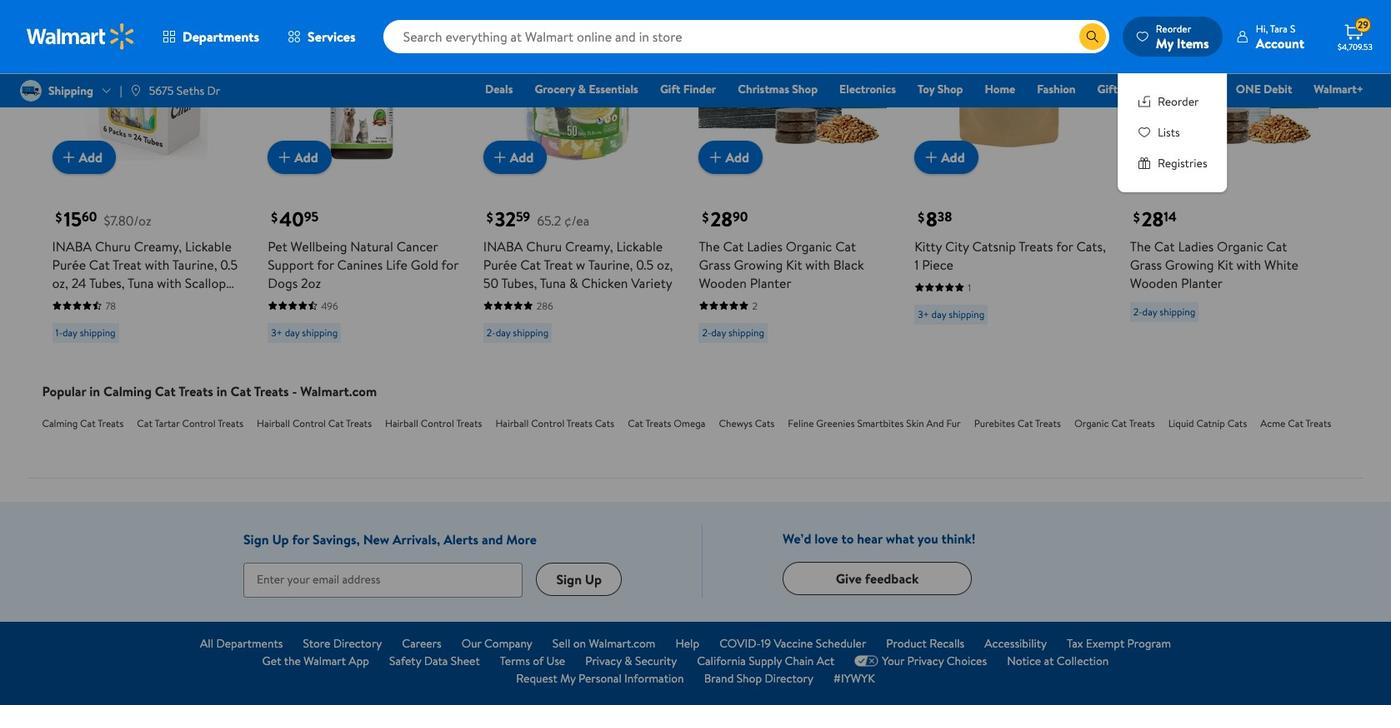 Task type: vqa. For each thing, say whether or not it's contained in the screenshot.
Care
no



Task type: describe. For each thing, give the bounding box(es) containing it.
popular in calming cat treats in cat treats - walmart.com
[[42, 382, 377, 401]]

add button for $ 40 95
[[268, 141, 331, 174]]

78
[[105, 299, 116, 313]]

growing for $ 28 14
[[1165, 256, 1214, 274]]

shipping for $7.80/oz
[[80, 326, 116, 340]]

your privacy choices link
[[855, 653, 987, 671]]

the cat ladies organic cat grass growing kit with white wooden planter image
[[1130, 0, 1318, 161]]

1 add button from the left
[[52, 141, 116, 174]]

treat inside the $ 15 60 $7.80/oz inaba churu creamy, lickable purée cat treat with taurine, 0.5 oz, 24 tubes, tuna with scallop recipe
[[113, 256, 142, 274]]

shipping for 40
[[302, 326, 338, 340]]

add for $ 8 38
[[941, 148, 965, 166]]

sell on walmart.com link
[[552, 636, 655, 653]]

$ for $ 40 95
[[271, 208, 278, 227]]

store directory link
[[303, 636, 382, 653]]

give feedback button
[[783, 562, 972, 596]]

286
[[537, 299, 553, 313]]

calming cat treats link
[[42, 417, 124, 431]]

90
[[733, 208, 748, 226]]

treat inside '$ 32 59 65.2 ¢/ea inaba churu creamy, lickable purée cat treat w taurine, 0.5 oz, 50 tubes, tuna & chicken variety'
[[544, 256, 573, 274]]

add to cart image for 40
[[274, 147, 294, 167]]

2-day shipping for 28
[[702, 326, 764, 340]]

reorder my items
[[1156, 21, 1209, 52]]

wooden for $ 28 14
[[1130, 274, 1178, 292]]

vaccine
[[774, 636, 813, 652]]

organic for $ 28 90
[[786, 237, 832, 256]]

2 in from the left
[[216, 382, 227, 401]]

3 add from the left
[[510, 148, 534, 166]]

1 add to cart image from the left
[[490, 147, 510, 167]]

add for $ 40 95
[[294, 148, 318, 166]]

services
[[308, 28, 356, 46]]

pet wellbeing natural cancer support for canines life gold for dogs 2oz
[[268, 237, 458, 292]]

2oz
[[301, 274, 321, 292]]

all
[[200, 636, 213, 652]]

shipping for 28
[[728, 326, 764, 340]]

at
[[1044, 653, 1054, 670]]

departments button
[[148, 17, 273, 57]]

product group containing 40
[[268, 0, 460, 350]]

savings,
[[313, 531, 360, 549]]

kitty city catsnip treats for cats, 1 piece image
[[914, 0, 1103, 161]]

1 vertical spatial departments
[[216, 636, 283, 652]]

3 add button from the left
[[483, 141, 547, 174]]

add to cart image for $ 28 90
[[705, 147, 725, 167]]

all departments
[[200, 636, 283, 652]]

taurine, inside '$ 32 59 65.2 ¢/ea inaba churu creamy, lickable purée cat treat w taurine, 0.5 oz, 50 tubes, tuna & chicken variety'
[[588, 256, 633, 274]]

¢/ea
[[564, 212, 590, 230]]

to
[[841, 530, 854, 548]]

my inside "reorder my items"
[[1156, 34, 1174, 52]]

the for $ 28 90
[[699, 237, 720, 256]]

pet wellbeing natural cancer support for canines life gold for dogs 2oz image
[[268, 0, 456, 161]]

canines
[[337, 256, 383, 274]]

california
[[697, 653, 746, 670]]

search icon image
[[1086, 30, 1099, 43]]

3+ for 40
[[271, 326, 282, 340]]

white
[[1264, 256, 1299, 274]]

1 horizontal spatial organic
[[1074, 417, 1109, 431]]

cat tartar control treats link
[[137, 417, 243, 431]]

feline greenies smartbites skin and fur
[[788, 417, 961, 431]]

sell
[[552, 636, 570, 652]]

next slide for products you may also like list image
[[1289, 19, 1329, 59]]

$ 15 60 $7.80/oz inaba churu creamy, lickable purée cat treat with taurine, 0.5 oz, 24 tubes, tuna with scallop recipe
[[52, 205, 238, 311]]

cards
[[1120, 81, 1150, 98]]

organic cat treats
[[1074, 417, 1155, 431]]

add button for $ 28 90
[[699, 141, 763, 174]]

liquid
[[1168, 417, 1194, 431]]

50
[[483, 274, 499, 292]]

organic for $ 28 14
[[1217, 237, 1263, 256]]

items
[[1177, 34, 1209, 52]]

give feedback
[[836, 570, 919, 588]]

purée inside '$ 32 59 65.2 ¢/ea inaba churu creamy, lickable purée cat treat w taurine, 0.5 oz, 50 tubes, tuna & chicken variety'
[[483, 256, 517, 274]]

security
[[635, 653, 677, 670]]

$ for $ 8 38
[[918, 208, 924, 227]]

day for $7.80/oz
[[62, 326, 77, 340]]

ladies for $ 28 90
[[747, 237, 783, 256]]

our company
[[462, 636, 532, 652]]

3+ for 8
[[918, 307, 929, 322]]

purebites
[[974, 417, 1015, 431]]

add for $ 28 90
[[725, 148, 749, 166]]

28 for $ 28 14
[[1142, 205, 1164, 233]]

$ 28 14
[[1133, 205, 1177, 233]]

electronics link
[[832, 80, 903, 98]]

grass for $ 28 14
[[1130, 256, 1162, 274]]

hear
[[857, 530, 883, 548]]

deals link
[[478, 80, 520, 98]]

for inside kitty city catsnip treats for cats, 1 piece
[[1056, 237, 1073, 256]]

gift cards link
[[1090, 80, 1157, 98]]

privacy choices icon image
[[855, 656, 879, 668]]

0 vertical spatial walmart.com
[[300, 382, 377, 401]]

hi,
[[1256, 21, 1268, 35]]

walmart
[[304, 653, 346, 670]]

0 vertical spatial directory
[[333, 636, 382, 652]]

oz, inside the $ 15 60 $7.80/oz inaba churu creamy, lickable purée cat treat with taurine, 0.5 oz, 24 tubes, tuna with scallop recipe
[[52, 274, 68, 292]]

walmart+ link
[[1306, 80, 1371, 98]]

shipping for 65.2 ¢/ea
[[513, 326, 549, 340]]

hairball control cat treats link
[[257, 417, 372, 431]]

24
[[71, 274, 86, 292]]

careers link
[[402, 636, 442, 653]]

add to cart image for 8
[[921, 147, 941, 167]]

65.2
[[537, 212, 561, 230]]

purée inside the $ 15 60 $7.80/oz inaba churu creamy, lickable purée cat treat with taurine, 0.5 oz, 24 tubes, tuna with scallop recipe
[[52, 256, 86, 274]]

you
[[917, 530, 938, 548]]

1 vertical spatial walmart.com
[[589, 636, 655, 652]]

churu inside the $ 15 60 $7.80/oz inaba churu creamy, lickable purée cat treat with taurine, 0.5 oz, 24 tubes, tuna with scallop recipe
[[95, 237, 131, 256]]

8
[[926, 205, 937, 233]]

cat tartar control treats
[[137, 417, 243, 431]]

2 privacy from the left
[[907, 653, 944, 670]]

38
[[937, 208, 952, 226]]

up for sign up for savings, new arrivals, alerts and more
[[272, 531, 289, 549]]

what
[[886, 530, 914, 548]]

product recalls
[[886, 636, 965, 652]]

the for $ 28 14
[[1130, 237, 1151, 256]]

finder
[[683, 81, 716, 98]]

with inside the cat ladies organic cat grass growing kit with white wooden planter
[[1236, 256, 1261, 274]]

privacy & security
[[585, 653, 677, 670]]

tubes, inside the $ 15 60 $7.80/oz inaba churu creamy, lickable purée cat treat with taurine, 0.5 oz, 24 tubes, tuna with scallop recipe
[[89, 274, 125, 292]]

grocery
[[535, 81, 575, 98]]

0 horizontal spatial calming
[[42, 417, 78, 431]]

piece
[[922, 256, 953, 274]]

terms
[[500, 653, 530, 670]]

our company link
[[462, 636, 532, 653]]

$ 8 38
[[918, 205, 952, 233]]

lists link
[[1138, 124, 1207, 142]]

lickable inside the $ 15 60 $7.80/oz inaba churu creamy, lickable purée cat treat with taurine, 0.5 oz, 24 tubes, tuna with scallop recipe
[[185, 237, 232, 256]]

cat treats omega link
[[628, 417, 705, 431]]

1 horizontal spatial directory
[[765, 671, 813, 687]]

s
[[1290, 21, 1295, 35]]

$ 40 95
[[271, 205, 319, 233]]

& for privacy
[[625, 653, 632, 670]]

one debit link
[[1228, 80, 1300, 98]]

$ for $ 28 90
[[702, 208, 709, 227]]

inaba inside '$ 32 59 65.2 ¢/ea inaba churu creamy, lickable purée cat treat w taurine, 0.5 oz, 50 tubes, tuna & chicken variety'
[[483, 237, 523, 256]]

walmart image
[[27, 23, 135, 50]]

on
[[573, 636, 586, 652]]

act
[[817, 653, 835, 670]]

tax exempt program link
[[1067, 636, 1171, 653]]

covid-19 vaccine scheduler link
[[719, 636, 866, 653]]

3 cats from the left
[[1227, 417, 1247, 431]]

the cat ladies organic cat grass growing kit with black wooden planter
[[699, 237, 864, 292]]

popular
[[42, 382, 86, 401]]

4 product group from the left
[[699, 0, 891, 350]]

get the walmart app link
[[262, 653, 369, 671]]

$7.80/oz
[[104, 212, 151, 230]]

day for 65.2 ¢/ea
[[496, 326, 510, 340]]

95
[[304, 208, 319, 226]]

toy shop
[[918, 81, 963, 98]]

tax
[[1067, 636, 1083, 652]]

lists
[[1158, 124, 1180, 141]]

40
[[279, 205, 304, 233]]

$ 28 90
[[702, 205, 748, 233]]

the cat ladies organic cat grass growing kit with black wooden planter image
[[699, 0, 887, 161]]



Task type: locate. For each thing, give the bounding box(es) containing it.
shipping down 78
[[80, 326, 116, 340]]

creamy, inside '$ 32 59 65.2 ¢/ea inaba churu creamy, lickable purée cat treat w taurine, 0.5 oz, 50 tubes, tuna & chicken variety'
[[565, 237, 613, 256]]

cats,
[[1076, 237, 1106, 256]]

control for hairball control treats
[[421, 417, 454, 431]]

0 horizontal spatial 2-
[[487, 326, 496, 340]]

wooden for $ 28 90
[[699, 274, 747, 292]]

cats right chewys
[[755, 417, 775, 431]]

oz, left the 24
[[52, 274, 68, 292]]

1 horizontal spatial planter
[[1181, 274, 1223, 292]]

0 horizontal spatial directory
[[333, 636, 382, 652]]

organic cat treats link
[[1074, 417, 1155, 431]]

3 product group from the left
[[483, 0, 675, 350]]

for left the cats,
[[1056, 237, 1073, 256]]

grass down $ 28 90
[[699, 256, 731, 274]]

sign left savings,
[[243, 531, 269, 549]]

Enter your email address field
[[243, 564, 523, 598]]

kit left black
[[786, 256, 802, 274]]

tartar
[[155, 417, 180, 431]]

churu down $7.80/oz
[[95, 237, 131, 256]]

0 vertical spatial 3+
[[918, 307, 929, 322]]

help
[[675, 636, 699, 652]]

wooden inside the cat ladies organic cat grass growing kit with black wooden planter
[[699, 274, 747, 292]]

fashion link
[[1029, 80, 1083, 98]]

planter for $ 28 14
[[1181, 274, 1223, 292]]

shop right "christmas"
[[792, 81, 818, 98]]

1 horizontal spatial growing
[[1165, 256, 1214, 274]]

electronics
[[839, 81, 896, 98]]

1 horizontal spatial grass
[[1130, 256, 1162, 274]]

ladies inside the cat ladies organic cat grass growing kit with black wooden planter
[[747, 237, 783, 256]]

w
[[576, 256, 585, 274]]

cat inside '$ 32 59 65.2 ¢/ea inaba churu creamy, lickable purée cat treat w taurine, 0.5 oz, 50 tubes, tuna & chicken variety'
[[520, 256, 541, 274]]

inaba inside the $ 15 60 $7.80/oz inaba churu creamy, lickable purée cat treat with taurine, 0.5 oz, 24 tubes, tuna with scallop recipe
[[52, 237, 92, 256]]

for right gold
[[441, 256, 458, 274]]

shipping down '2'
[[728, 326, 764, 340]]

2 treat from the left
[[544, 256, 573, 274]]

0 vertical spatial my
[[1156, 34, 1174, 52]]

1 horizontal spatial the
[[1130, 237, 1151, 256]]

2 horizontal spatial 2-
[[1133, 305, 1142, 319]]

0 horizontal spatial the
[[699, 237, 720, 256]]

my inside the notice at collection request my personal information
[[560, 671, 576, 687]]

&
[[578, 81, 586, 98], [569, 274, 578, 292], [625, 653, 632, 670]]

0 horizontal spatial privacy
[[585, 653, 622, 670]]

grass for $ 28 90
[[699, 256, 731, 274]]

1 horizontal spatial sign
[[556, 571, 582, 589]]

grocery & essentials link
[[527, 80, 646, 98]]

planter inside the cat ladies organic cat grass growing kit with black wooden planter
[[750, 274, 792, 292]]

1 inaba from the left
[[52, 237, 92, 256]]

sign up sell
[[556, 571, 582, 589]]

1 horizontal spatial shop
[[792, 81, 818, 98]]

2 horizontal spatial organic
[[1217, 237, 1263, 256]]

privacy down 'sell on walmart.com'
[[585, 653, 622, 670]]

grass inside the cat ladies organic cat grass growing kit with white wooden planter
[[1130, 256, 1162, 274]]

product group containing 8
[[914, 0, 1107, 350]]

1 vertical spatial sign
[[556, 571, 582, 589]]

add button up 95
[[268, 141, 331, 174]]

tubes, inside '$ 32 59 65.2 ¢/ea inaba churu creamy, lickable purée cat treat w taurine, 0.5 oz, 50 tubes, tuna & chicken variety'
[[501, 274, 537, 292]]

in up cat tartar control treats "link"
[[216, 382, 227, 401]]

safety data sheet
[[389, 653, 480, 670]]

1 cats from the left
[[595, 417, 614, 431]]

gift left cards
[[1097, 81, 1118, 98]]

1 add from the left
[[79, 148, 103, 166]]

sign up
[[556, 571, 602, 589]]

wellbeing
[[291, 237, 347, 256]]

add to cart image down lists link on the top right of page
[[1137, 147, 1157, 167]]

0 horizontal spatial 0.5
[[220, 256, 238, 274]]

0 horizontal spatial 3+
[[271, 326, 282, 340]]

add button for $ 28 14
[[1130, 141, 1194, 174]]

growing up '2'
[[734, 256, 783, 274]]

product recalls link
[[886, 636, 965, 653]]

scallop
[[185, 274, 226, 292]]

2 growing from the left
[[1165, 256, 1214, 274]]

3 $ from the left
[[487, 208, 493, 227]]

deals
[[485, 81, 513, 98]]

creamy, down ¢/ea
[[565, 237, 613, 256]]

reorder up registry
[[1156, 21, 1191, 35]]

$ left 90
[[702, 208, 709, 227]]

add up the 38
[[941, 148, 965, 166]]

5 add button from the left
[[914, 141, 978, 174]]

kit for $ 28 90
[[786, 256, 802, 274]]

tara
[[1270, 21, 1288, 35]]

2-day shipping down '2'
[[702, 326, 764, 340]]

shipping down 496
[[302, 326, 338, 340]]

1 horizontal spatial wooden
[[1130, 274, 1178, 292]]

2 purée from the left
[[483, 256, 517, 274]]

store directory
[[303, 636, 382, 652]]

0 horizontal spatial churu
[[95, 237, 131, 256]]

purée down 32
[[483, 256, 517, 274]]

shop right toy
[[937, 81, 963, 98]]

2 add to cart image from the left
[[274, 147, 294, 167]]

$ left 14
[[1133, 208, 1140, 227]]

1 add to cart image from the left
[[59, 147, 79, 167]]

1 ladies from the left
[[747, 237, 783, 256]]

grass inside the cat ladies organic cat grass growing kit with black wooden planter
[[699, 256, 731, 274]]

add up 90
[[725, 148, 749, 166]]

2 add to cart image from the left
[[705, 147, 725, 167]]

notice at collection request my personal information
[[516, 653, 1109, 687]]

0 horizontal spatial 2-day shipping
[[487, 326, 549, 340]]

1 horizontal spatial 2-
[[702, 326, 711, 340]]

safety
[[389, 653, 421, 670]]

the down $ 28 90
[[699, 237, 720, 256]]

up inside button
[[585, 571, 602, 589]]

1 horizontal spatial up
[[585, 571, 602, 589]]

28 down registries link
[[1142, 205, 1164, 233]]

organic inside the cat ladies organic cat grass growing kit with white wooden planter
[[1217, 237, 1263, 256]]

1 horizontal spatial 3+
[[918, 307, 929, 322]]

growing down 14
[[1165, 256, 1214, 274]]

0 vertical spatial 1
[[914, 256, 919, 274]]

help link
[[675, 636, 699, 653]]

up up 'sell on walmart.com'
[[585, 571, 602, 589]]

1 horizontal spatial 0.5
[[636, 256, 654, 274]]

dogs
[[268, 274, 298, 292]]

catsnip
[[972, 237, 1016, 256]]

3 hairball from the left
[[495, 417, 529, 431]]

departments inside dropdown button
[[183, 28, 259, 46]]

registry link
[[1164, 80, 1222, 98]]

terms of use link
[[500, 653, 565, 671]]

1 horizontal spatial lickable
[[616, 237, 663, 256]]

the inside the cat ladies organic cat grass growing kit with black wooden planter
[[699, 237, 720, 256]]

cats right catnip
[[1227, 417, 1247, 431]]

acme
[[1260, 417, 1286, 431]]

0 horizontal spatial my
[[560, 671, 576, 687]]

$ left 8
[[918, 208, 924, 227]]

product group containing 15
[[52, 0, 244, 350]]

tuna up 286 at left top
[[540, 274, 566, 292]]

3+ day shipping for 40
[[271, 326, 338, 340]]

1 28 from the left
[[710, 205, 733, 233]]

add button up 90
[[699, 141, 763, 174]]

2 horizontal spatial shop
[[937, 81, 963, 98]]

0 horizontal spatial tubes,
[[89, 274, 125, 292]]

$ for $ 32 59 65.2 ¢/ea inaba churu creamy, lickable purée cat treat w taurine, 0.5 oz, 50 tubes, tuna & chicken variety
[[487, 208, 493, 227]]

0 horizontal spatial 3+ day shipping
[[271, 326, 338, 340]]

add to cart image for $7.80/oz
[[59, 147, 79, 167]]

1 horizontal spatial my
[[1156, 34, 1174, 52]]

1 horizontal spatial 3+ day shipping
[[918, 307, 985, 322]]

gift for gift finder
[[660, 81, 680, 98]]

0 horizontal spatial add to cart image
[[59, 147, 79, 167]]

growing
[[734, 256, 783, 274], [1165, 256, 1214, 274]]

product group
[[52, 0, 244, 350], [268, 0, 460, 350], [483, 0, 675, 350], [699, 0, 891, 350], [914, 0, 1107, 350], [1130, 0, 1322, 350]]

kit left 'white'
[[1217, 256, 1233, 274]]

0.5 right 'chicken'
[[636, 256, 654, 274]]

add to cart image
[[59, 147, 79, 167], [274, 147, 294, 167], [921, 147, 941, 167]]

2- for 65.2 ¢/ea
[[487, 326, 496, 340]]

0 horizontal spatial 28
[[710, 205, 733, 233]]

add button for $ 8 38
[[914, 141, 978, 174]]

2 cats from the left
[[755, 417, 775, 431]]

tuna right the 24
[[128, 274, 154, 292]]

4 control from the left
[[531, 417, 564, 431]]

3+ day shipping down 496
[[271, 326, 338, 340]]

1 horizontal spatial inaba
[[483, 237, 523, 256]]

$ inside the $ 8 38
[[918, 208, 924, 227]]

kit for $ 28 14
[[1217, 256, 1233, 274]]

essentials
[[589, 81, 638, 98]]

chewys
[[719, 417, 753, 431]]

1 taurine, from the left
[[172, 256, 217, 274]]

4 add from the left
[[725, 148, 749, 166]]

creamy, inside the $ 15 60 $7.80/oz inaba churu creamy, lickable purée cat treat with taurine, 0.5 oz, 24 tubes, tuna with scallop recipe
[[134, 237, 182, 256]]

0 horizontal spatial cats
[[595, 417, 614, 431]]

3 add to cart image from the left
[[1137, 147, 1157, 167]]

3+ day shipping down piece on the right top of the page
[[918, 307, 985, 322]]

day for 40
[[285, 326, 300, 340]]

cats
[[595, 417, 614, 431], [755, 417, 775, 431], [1227, 417, 1247, 431]]

shipping down 286 at left top
[[513, 326, 549, 340]]

liquid catnip cats
[[1168, 417, 1247, 431]]

0 horizontal spatial add to cart image
[[490, 147, 510, 167]]

6 add from the left
[[1157, 148, 1180, 166]]

shop for brand
[[736, 671, 762, 687]]

1 treat from the left
[[113, 256, 142, 274]]

$ inside $ 28 90
[[702, 208, 709, 227]]

59
[[516, 208, 530, 226]]

2 wooden from the left
[[1130, 274, 1178, 292]]

0 horizontal spatial kit
[[786, 256, 802, 274]]

1 kit from the left
[[786, 256, 802, 274]]

0 horizontal spatial planter
[[750, 274, 792, 292]]

0 vertical spatial calming
[[103, 382, 152, 401]]

shipping down piece on the right top of the page
[[949, 307, 985, 322]]

1 down city
[[968, 281, 971, 295]]

$ for $ 28 14
[[1133, 208, 1140, 227]]

2 lickable from the left
[[616, 237, 663, 256]]

1 horizontal spatial add to cart image
[[705, 147, 725, 167]]

add button up the 38
[[914, 141, 978, 174]]

1 in from the left
[[89, 382, 100, 401]]

2 28 from the left
[[1142, 205, 1164, 233]]

day for 8
[[931, 307, 946, 322]]

1 $ from the left
[[55, 208, 62, 227]]

1 the from the left
[[699, 237, 720, 256]]

black
[[833, 256, 864, 274]]

with inside the cat ladies organic cat grass growing kit with black wooden planter
[[805, 256, 830, 274]]

$
[[55, 208, 62, 227], [271, 208, 278, 227], [487, 208, 493, 227], [702, 208, 709, 227], [918, 208, 924, 227], [1133, 208, 1140, 227]]

6 add button from the left
[[1130, 141, 1194, 174]]

$ 32 59 65.2 ¢/ea inaba churu creamy, lickable purée cat treat w taurine, 0.5 oz, 50 tubes, tuna & chicken variety
[[483, 205, 673, 292]]

0 horizontal spatial 1
[[914, 256, 919, 274]]

ladies for $ 28 14
[[1178, 237, 1214, 256]]

inaba down the 15
[[52, 237, 92, 256]]

add button up 60
[[52, 141, 116, 174]]

$ left 40
[[271, 208, 278, 227]]

0 horizontal spatial in
[[89, 382, 100, 401]]

lickable up variety
[[616, 237, 663, 256]]

walmart+
[[1314, 81, 1364, 98]]

directory down chain
[[765, 671, 813, 687]]

growing for $ 28 90
[[734, 256, 783, 274]]

the inside the cat ladies organic cat grass growing kit with white wooden planter
[[1130, 237, 1151, 256]]

0 horizontal spatial grass
[[699, 256, 731, 274]]

1 privacy from the left
[[585, 653, 622, 670]]

tuna inside the $ 15 60 $7.80/oz inaba churu creamy, lickable purée cat treat with taurine, 0.5 oz, 24 tubes, tuna with scallop recipe
[[128, 274, 154, 292]]

add for $ 28 14
[[1157, 148, 1180, 166]]

treat down $7.80/oz
[[113, 256, 142, 274]]

hairball control treats cats link
[[495, 417, 614, 431]]

0.5 left pet
[[220, 256, 238, 274]]

inaba churu creamy, lickable purée cat treat with taurine, 0.5 oz, 24 tubes, tuna with scallop recipe image
[[52, 0, 240, 161]]

add up 59
[[510, 148, 534, 166]]

1 horizontal spatial 2-day shipping
[[702, 326, 764, 340]]

2 the from the left
[[1130, 237, 1151, 256]]

$ inside $ 28 14
[[1133, 208, 1140, 227]]

2 add from the left
[[294, 148, 318, 166]]

1 horizontal spatial oz,
[[657, 256, 673, 274]]

1 horizontal spatial taurine,
[[588, 256, 633, 274]]

my down use
[[560, 671, 576, 687]]

walmart.com up the hairball control cat treats link
[[300, 382, 377, 401]]

1 horizontal spatial hairball
[[385, 417, 418, 431]]

0 vertical spatial up
[[272, 531, 289, 549]]

$ left the 15
[[55, 208, 62, 227]]

$4,709.53
[[1338, 41, 1372, 53]]

0 horizontal spatial walmart.com
[[300, 382, 377, 401]]

1 left piece on the right top of the page
[[914, 256, 919, 274]]

2 control from the left
[[292, 417, 326, 431]]

gift cards
[[1097, 81, 1150, 98]]

2 churu from the left
[[526, 237, 562, 256]]

sign for sign up for savings, new arrivals, alerts and more
[[243, 531, 269, 549]]

recipe
[[52, 292, 91, 311]]

1 inside kitty city catsnip treats for cats, 1 piece
[[914, 256, 919, 274]]

cat
[[723, 237, 744, 256], [835, 237, 856, 256], [1154, 237, 1175, 256], [1266, 237, 1287, 256], [89, 256, 110, 274], [520, 256, 541, 274], [155, 382, 176, 401], [230, 382, 251, 401], [80, 417, 96, 431], [137, 417, 152, 431], [328, 417, 344, 431], [628, 417, 643, 431], [1017, 417, 1033, 431], [1111, 417, 1127, 431], [1288, 417, 1303, 431]]

control for hairball control cat treats
[[292, 417, 326, 431]]

safety data sheet link
[[389, 653, 480, 671]]

greenies
[[816, 417, 855, 431]]

more
[[506, 531, 537, 549]]

and
[[926, 417, 944, 431]]

1 horizontal spatial tubes,
[[501, 274, 537, 292]]

add button up 59
[[483, 141, 547, 174]]

of
[[533, 653, 544, 670]]

planter for $ 28 90
[[750, 274, 792, 292]]

0 horizontal spatial sign
[[243, 531, 269, 549]]

1 vertical spatial 3+ day shipping
[[271, 326, 338, 340]]

cancer
[[396, 237, 438, 256]]

$ inside $ 40 95
[[271, 208, 278, 227]]

1 vertical spatial reorder
[[1158, 93, 1199, 110]]

tubes, right 50
[[501, 274, 537, 292]]

1 horizontal spatial gift
[[1097, 81, 1118, 98]]

& for grocery
[[578, 81, 586, 98]]

reorder for reorder
[[1158, 93, 1199, 110]]

1 horizontal spatial 1
[[968, 281, 971, 295]]

2-day shipping down 286 at left top
[[487, 326, 549, 340]]

0.5 inside '$ 32 59 65.2 ¢/ea inaba churu creamy, lickable purée cat treat w taurine, 0.5 oz, 50 tubes, tuna & chicken variety'
[[636, 256, 654, 274]]

control for hairball control treats cats
[[531, 417, 564, 431]]

inaba down 32
[[483, 237, 523, 256]]

scheduler
[[816, 636, 866, 652]]

oz, inside '$ 32 59 65.2 ¢/ea inaba churu creamy, lickable purée cat treat w taurine, 0.5 oz, 50 tubes, tuna & chicken variety'
[[657, 256, 673, 274]]

shop for christmas
[[792, 81, 818, 98]]

cats left cat treats omega
[[595, 417, 614, 431]]

2 0.5 from the left
[[636, 256, 654, 274]]

product
[[886, 636, 927, 652]]

0 horizontal spatial inaba
[[52, 237, 92, 256]]

organic left 'white'
[[1217, 237, 1263, 256]]

planter up '2'
[[750, 274, 792, 292]]

hairball for hairball control treats cats
[[495, 417, 529, 431]]

3+ down dogs
[[271, 326, 282, 340]]

our
[[462, 636, 481, 652]]

all departments link
[[200, 636, 283, 653]]

information
[[624, 671, 684, 687]]

0 horizontal spatial lickable
[[185, 237, 232, 256]]

product group containing 32
[[483, 0, 675, 350]]

terms of use
[[500, 653, 565, 670]]

1 horizontal spatial cats
[[755, 417, 775, 431]]

6 product group from the left
[[1130, 0, 1322, 350]]

brand
[[704, 671, 734, 687]]

notice
[[1007, 653, 1041, 670]]

add to cart image for $ 28 14
[[1137, 147, 1157, 167]]

treats
[[1019, 237, 1053, 256], [178, 382, 213, 401], [254, 382, 289, 401], [98, 417, 124, 431], [218, 417, 243, 431], [346, 417, 372, 431], [456, 417, 482, 431], [567, 417, 592, 431], [645, 417, 671, 431], [1035, 417, 1061, 431], [1129, 417, 1155, 431], [1306, 417, 1331, 431]]

services button
[[273, 17, 370, 57]]

churu down 65.2 in the top of the page
[[526, 237, 562, 256]]

1 0.5 from the left
[[220, 256, 238, 274]]

2 add button from the left
[[268, 141, 331, 174]]

kit
[[786, 256, 802, 274], [1217, 256, 1233, 274]]

1 horizontal spatial walmart.com
[[589, 636, 655, 652]]

add to cart image up the 38
[[921, 147, 941, 167]]

creamy, down $7.80/oz
[[134, 237, 182, 256]]

add to cart image up 32
[[490, 147, 510, 167]]

cat inside the $ 15 60 $7.80/oz inaba churu creamy, lickable purée cat treat with taurine, 0.5 oz, 24 tubes, tuna with scallop recipe
[[89, 256, 110, 274]]

for left the canines
[[317, 256, 334, 274]]

2 creamy, from the left
[[565, 237, 613, 256]]

0 vertical spatial 3+ day shipping
[[918, 307, 985, 322]]

1 horizontal spatial privacy
[[907, 653, 944, 670]]

data
[[424, 653, 448, 670]]

treats inside kitty city catsnip treats for cats, 1 piece
[[1019, 237, 1053, 256]]

0 vertical spatial &
[[578, 81, 586, 98]]

organic left black
[[786, 237, 832, 256]]

2 hairball from the left
[[385, 417, 418, 431]]

add down lists link on the top right of page
[[1157, 148, 1180, 166]]

1 horizontal spatial 28
[[1142, 205, 1164, 233]]

planter inside the cat ladies organic cat grass growing kit with white wooden planter
[[1181, 274, 1223, 292]]

pet
[[268, 237, 287, 256]]

28 for $ 28 90
[[710, 205, 733, 233]]

organic inside the cat ladies organic cat grass growing kit with black wooden planter
[[786, 237, 832, 256]]

tuna inside '$ 32 59 65.2 ¢/ea inaba churu creamy, lickable purée cat treat w taurine, 0.5 oz, 50 tubes, tuna & chicken variety'
[[540, 274, 566, 292]]

2-day shipping for 65.2 ¢/ea
[[487, 326, 549, 340]]

0 horizontal spatial taurine,
[[172, 256, 217, 274]]

churu
[[95, 237, 131, 256], [526, 237, 562, 256]]

with
[[145, 256, 169, 274], [805, 256, 830, 274], [1236, 256, 1261, 274], [157, 274, 182, 292]]

0 horizontal spatial hairball
[[257, 417, 290, 431]]

sign
[[243, 531, 269, 549], [556, 571, 582, 589]]

2 horizontal spatial 2-day shipping
[[1133, 305, 1195, 319]]

organic right purebites cat treats
[[1074, 417, 1109, 431]]

1 horizontal spatial purée
[[483, 256, 517, 274]]

3 add to cart image from the left
[[921, 147, 941, 167]]

1 tuna from the left
[[128, 274, 154, 292]]

1 horizontal spatial ladies
[[1178, 237, 1214, 256]]

2 vertical spatial &
[[625, 653, 632, 670]]

2 horizontal spatial add to cart image
[[921, 147, 941, 167]]

1 hairball from the left
[[257, 417, 290, 431]]

accessibility
[[985, 636, 1047, 652]]

sign up for savings, new arrivals, alerts and more
[[243, 531, 537, 549]]

2 ladies from the left
[[1178, 237, 1214, 256]]

privacy down product recalls
[[907, 653, 944, 670]]

careers
[[402, 636, 442, 652]]

reorder up lists link on the top right of page
[[1158, 93, 1199, 110]]

shipping for 8
[[949, 307, 985, 322]]

1 gift from the left
[[660, 81, 680, 98]]

add up 95
[[294, 148, 318, 166]]

wooden down $ 28 90
[[699, 274, 747, 292]]

oz, right 'chicken'
[[657, 256, 673, 274]]

6 $ from the left
[[1133, 208, 1140, 227]]

hairball control cat treats
[[257, 417, 372, 431]]

5 add from the left
[[941, 148, 965, 166]]

& inside '$ 32 59 65.2 ¢/ea inaba churu creamy, lickable purée cat treat w taurine, 0.5 oz, 50 tubes, tuna & chicken variety'
[[569, 274, 578, 292]]

1 vertical spatial &
[[569, 274, 578, 292]]

1 creamy, from the left
[[134, 237, 182, 256]]

calming
[[103, 382, 152, 401], [42, 417, 78, 431]]

reorder
[[1156, 21, 1191, 35], [1158, 93, 1199, 110]]

4 add button from the left
[[699, 141, 763, 174]]

one
[[1236, 81, 1261, 98]]

ladies inside the cat ladies organic cat grass growing kit with white wooden planter
[[1178, 237, 1214, 256]]

0 horizontal spatial ladies
[[747, 237, 783, 256]]

chicken
[[581, 274, 628, 292]]

3 control from the left
[[421, 417, 454, 431]]

& left security at the left bottom
[[625, 653, 632, 670]]

reorder for reorder my items
[[1156, 21, 1191, 35]]

0 horizontal spatial shop
[[736, 671, 762, 687]]

up left savings,
[[272, 531, 289, 549]]

up for sign up
[[585, 571, 602, 589]]

add button down reorder link
[[1130, 141, 1194, 174]]

debit
[[1264, 81, 1292, 98]]

1 horizontal spatial creamy,
[[565, 237, 613, 256]]

Walmart Site-Wide search field
[[383, 20, 1109, 53]]

directory up app
[[333, 636, 382, 652]]

& left 'chicken'
[[569, 274, 578, 292]]

0 vertical spatial reorder
[[1156, 21, 1191, 35]]

1 planter from the left
[[750, 274, 792, 292]]

day for 28
[[711, 326, 726, 340]]

calming down popular
[[42, 417, 78, 431]]

growing inside the cat ladies organic cat grass growing kit with black wooden planter
[[734, 256, 783, 274]]

directory
[[333, 636, 382, 652], [765, 671, 813, 687]]

gift for gift cards
[[1097, 81, 1118, 98]]

1 horizontal spatial churu
[[526, 237, 562, 256]]

shop for toy
[[937, 81, 963, 98]]

growing inside the cat ladies organic cat grass growing kit with white wooden planter
[[1165, 256, 1214, 274]]

2 planter from the left
[[1181, 274, 1223, 292]]

clear search field text image
[[1059, 30, 1073, 43]]

2 kit from the left
[[1217, 256, 1233, 274]]

inaba
[[52, 237, 92, 256], [483, 237, 523, 256]]

0 vertical spatial sign
[[243, 531, 269, 549]]

2 taurine, from the left
[[588, 256, 633, 274]]

1 product group from the left
[[52, 0, 244, 350]]

1 wooden from the left
[[699, 274, 747, 292]]

kit inside the cat ladies organic cat grass growing kit with white wooden planter
[[1217, 256, 1233, 274]]

reorder inside "reorder my items"
[[1156, 21, 1191, 35]]

0.5
[[220, 256, 238, 274], [636, 256, 654, 274]]

2 horizontal spatial hairball
[[495, 417, 529, 431]]

0 horizontal spatial purée
[[52, 256, 86, 274]]

add up 60
[[79, 148, 103, 166]]

2 $ from the left
[[271, 208, 278, 227]]

2 gift from the left
[[1097, 81, 1118, 98]]

add to cart image
[[490, 147, 510, 167], [705, 147, 725, 167], [1137, 147, 1157, 167]]

request my personal information link
[[516, 671, 684, 688]]

taurine, inside the $ 15 60 $7.80/oz inaba churu creamy, lickable purée cat treat with taurine, 0.5 oz, 24 tubes, tuna with scallop recipe
[[172, 256, 217, 274]]

5 $ from the left
[[918, 208, 924, 227]]

add to cart image up the 15
[[59, 147, 79, 167]]

$ inside the $ 15 60 $7.80/oz inaba churu creamy, lickable purée cat treat with taurine, 0.5 oz, 24 tubes, tuna with scallop recipe
[[55, 208, 62, 227]]

wooden inside the cat ladies organic cat grass growing kit with white wooden planter
[[1130, 274, 1178, 292]]

lickable up 'scallop'
[[185, 237, 232, 256]]

reorder link
[[1138, 93, 1207, 111]]

grass
[[699, 256, 731, 274], [1130, 256, 1162, 274]]

1 control from the left
[[182, 417, 216, 431]]

1 growing from the left
[[734, 256, 783, 274]]

1 vertical spatial calming
[[42, 417, 78, 431]]

for left savings,
[[292, 531, 309, 549]]

taurine,
[[172, 256, 217, 274], [588, 256, 633, 274]]

lickable inside '$ 32 59 65.2 ¢/ea inaba churu creamy, lickable purée cat treat w taurine, 0.5 oz, 50 tubes, tuna & chicken variety'
[[616, 237, 663, 256]]

shipping down the cat ladies organic cat grass growing kit with white wooden planter
[[1160, 305, 1195, 319]]

purée up recipe
[[52, 256, 86, 274]]

1 lickable from the left
[[185, 237, 232, 256]]

2 product group from the left
[[268, 0, 460, 350]]

add to cart image up $ 28 90
[[705, 147, 725, 167]]

0 horizontal spatial creamy,
[[134, 237, 182, 256]]

Search search field
[[383, 20, 1109, 53]]

kit inside the cat ladies organic cat grass growing kit with black wooden planter
[[786, 256, 802, 274]]

3+ day shipping for 8
[[918, 307, 985, 322]]

store
[[303, 636, 330, 652]]

0 horizontal spatial tuna
[[128, 274, 154, 292]]

0 horizontal spatial wooden
[[699, 274, 747, 292]]

0 horizontal spatial up
[[272, 531, 289, 549]]

in right popular
[[89, 382, 100, 401]]

hairball for hairball control treats
[[385, 417, 418, 431]]

my left items
[[1156, 34, 1174, 52]]

4 $ from the left
[[702, 208, 709, 227]]

use
[[546, 653, 565, 670]]

1 horizontal spatial add to cart image
[[274, 147, 294, 167]]

& right grocery
[[578, 81, 586, 98]]

hairball for hairball control cat treats
[[257, 417, 290, 431]]

registries
[[1158, 155, 1207, 172]]

5 product group from the left
[[914, 0, 1107, 350]]

inaba churu creamy, lickable purée cat treat w taurine, 0.5 oz, 50 tubes, tuna & chicken variety image
[[483, 0, 672, 161]]

1 vertical spatial 1
[[968, 281, 971, 295]]

1 vertical spatial 3+
[[271, 326, 282, 340]]

$ for $ 15 60 $7.80/oz inaba churu creamy, lickable purée cat treat with taurine, 0.5 oz, 24 tubes, tuna with scallop recipe
[[55, 208, 62, 227]]

2 tubes, from the left
[[501, 274, 537, 292]]

2 inaba from the left
[[483, 237, 523, 256]]

my
[[1156, 34, 1174, 52], [560, 671, 576, 687]]

2- for 28
[[702, 326, 711, 340]]

$ left 32
[[487, 208, 493, 227]]

$ inside '$ 32 59 65.2 ¢/ea inaba churu creamy, lickable purée cat treat w taurine, 0.5 oz, 50 tubes, tuna & chicken variety'
[[487, 208, 493, 227]]

0.5 inside the $ 15 60 $7.80/oz inaba churu creamy, lickable purée cat treat with taurine, 0.5 oz, 24 tubes, tuna with scallop recipe
[[220, 256, 238, 274]]

1 churu from the left
[[95, 237, 131, 256]]

28 up the cat ladies organic cat grass growing kit with black wooden planter
[[710, 205, 733, 233]]

sign for sign up
[[556, 571, 582, 589]]

0 vertical spatial departments
[[183, 28, 259, 46]]

hairball control treats
[[385, 417, 482, 431]]

1 vertical spatial directory
[[765, 671, 813, 687]]

sign inside button
[[556, 571, 582, 589]]

2 grass from the left
[[1130, 256, 1162, 274]]

0 horizontal spatial growing
[[734, 256, 783, 274]]

2 tuna from the left
[[540, 274, 566, 292]]

2 horizontal spatial cats
[[1227, 417, 1247, 431]]

1 grass from the left
[[699, 256, 731, 274]]

2-day shipping
[[1133, 305, 1195, 319], [487, 326, 549, 340], [702, 326, 764, 340]]

1 tubes, from the left
[[89, 274, 125, 292]]

1 purée from the left
[[52, 256, 86, 274]]

1 vertical spatial my
[[560, 671, 576, 687]]

tubes, up 78
[[89, 274, 125, 292]]

treat left w
[[544, 256, 573, 274]]

calming up calming cat treats
[[103, 382, 152, 401]]

1 horizontal spatial calming
[[103, 382, 152, 401]]

churu inside '$ 32 59 65.2 ¢/ea inaba churu creamy, lickable purée cat treat w taurine, 0.5 oz, 50 tubes, tuna & chicken variety'
[[526, 237, 562, 256]]

2-day shipping down the cat ladies organic cat grass growing kit with white wooden planter
[[1133, 305, 1195, 319]]



